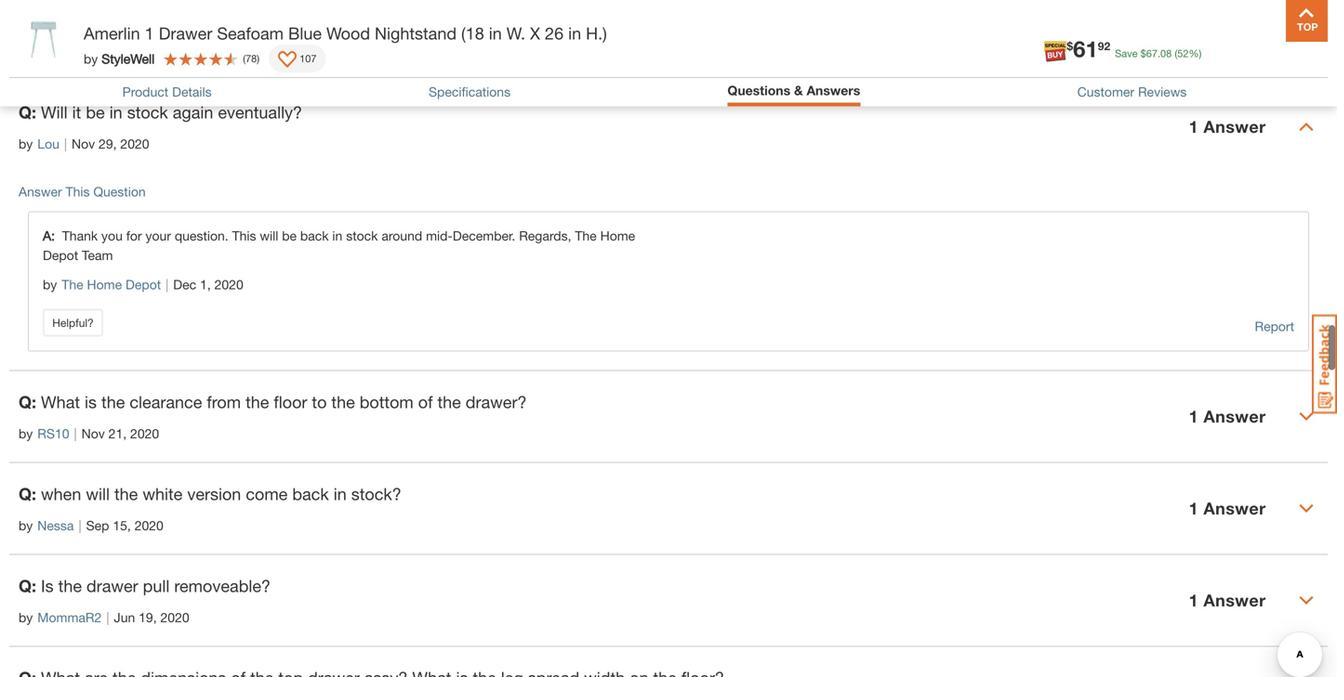 Task type: describe. For each thing, give the bounding box(es) containing it.
around
[[382, 228, 422, 244]]

pull
[[143, 576, 170, 596]]

q: for q: when will the white version come back in stock?
[[19, 484, 36, 504]]

by for will it be in stock again eventually?
[[19, 136, 33, 152]]

save
[[1115, 47, 1138, 60]]

from
[[207, 392, 241, 412]]

| for will
[[79, 518, 81, 534]]

version
[[187, 484, 241, 504]]

blue
[[288, 23, 322, 43]]

&
[[794, 83, 803, 98]]

regards,
[[519, 228, 571, 244]]

of inside questions element
[[418, 392, 433, 412]]

mommar2
[[37, 610, 102, 626]]

0 horizontal spatial stock
[[127, 102, 168, 122]]

save $ 67 . 08 ( 52 %)
[[1115, 47, 1202, 60]]

drawer?
[[466, 392, 527, 412]]

26
[[545, 23, 564, 43]]

seafoam
[[217, 23, 284, 43]]

1 vertical spatial will
[[86, 484, 110, 504]]

by the home depot | dec 1, 2020
[[43, 277, 243, 292]]

eventually?
[[218, 102, 302, 122]]

caret image for what is the clearance from the floor to the bottom of the drawer?
[[1299, 410, 1314, 424]]

sep
[[86, 518, 109, 534]]

rs10
[[37, 426, 69, 442]]

helpful?
[[52, 317, 94, 330]]

by for when will the white version come back in stock?
[[19, 518, 33, 534]]

home inside thank you for your question. this will be back in stock around mid-december. regards, the home depot team
[[600, 228, 635, 244]]

%)
[[1189, 47, 1202, 60]]

52
[[1177, 47, 1189, 60]]

questions element
[[9, 80, 1328, 678]]

1 vertical spatial back
[[292, 484, 329, 504]]

feedback link image
[[1312, 314, 1337, 415]]

61
[[1073, 35, 1098, 62]]

stylewell
[[102, 51, 155, 66]]

product image image
[[14, 9, 74, 70]]

h.)
[[586, 23, 607, 43]]

what
[[41, 392, 80, 412]]

report button
[[1255, 317, 1294, 337]]

stock?
[[351, 484, 401, 504]]

dec
[[173, 277, 196, 292]]

1 vertical spatial the
[[62, 277, 83, 292]]

08
[[1160, 47, 1172, 60]]

15,
[[113, 518, 131, 534]]

answers
[[807, 83, 860, 98]]

19,
[[139, 610, 157, 626]]

will
[[41, 102, 68, 122]]

107
[[300, 53, 317, 65]]

wood
[[326, 23, 370, 43]]

)
[[257, 53, 260, 65]]

92
[[1098, 40, 1110, 53]]

.
[[1158, 47, 1160, 60]]

by lou | nov 29, 2020
[[19, 136, 149, 152]]

drawer
[[159, 23, 212, 43]]

rs10 button
[[37, 424, 69, 444]]

0 horizontal spatial this
[[66, 184, 90, 199]]

team
[[82, 248, 113, 263]]

customer
[[1077, 84, 1134, 100]]

1 for floor
[[1189, 407, 1199, 427]]

w.
[[506, 23, 525, 43]]

depot inside thank you for your question. this will be back in stock around mid-december. regards, the home depot team
[[43, 248, 78, 263]]

q: for q: will it be in stock again eventually?
[[19, 102, 36, 122]]

answer for back
[[1204, 499, 1266, 519]]

by rs10 | nov 21, 2020
[[19, 426, 159, 442]]

1 answer for floor
[[1189, 407, 1266, 427]]

it
[[72, 102, 81, 122]]

drawer
[[86, 576, 138, 596]]

questions
[[727, 83, 790, 98]]

q: will it be in stock again eventually?
[[19, 102, 302, 122]]

by stylewell
[[84, 51, 155, 66]]

q: what is the clearance from the floor to the bottom of the drawer?
[[19, 392, 527, 412]]

question
[[93, 184, 146, 199]]

by nessa | sep 15, 2020
[[19, 518, 163, 534]]

in right 26
[[568, 23, 581, 43]]

x
[[530, 23, 540, 43]]

to
[[312, 392, 327, 412]]

the inside thank you for your question. this will be back in stock around mid-december. regards, the home depot team
[[575, 228, 597, 244]]

answer this question
[[19, 184, 146, 199]]

by mommar2 | jun 19, 2020
[[19, 610, 189, 626]]

1 10 from the left
[[85, 45, 100, 60]]

2020 right "1,"
[[214, 277, 243, 292]]

showing
[[19, 45, 69, 60]]

0 horizontal spatial (
[[243, 53, 246, 65]]

again
[[173, 102, 213, 122]]

when
[[41, 484, 81, 504]]

in inside thank you for your question. this will be back in stock around mid-december. regards, the home depot team
[[332, 228, 342, 244]]

1 answer for back
[[1189, 499, 1266, 519]]

lou
[[37, 136, 59, 152]]

nessa
[[37, 518, 74, 534]]

| left dec at the left of the page
[[166, 277, 169, 292]]

107 button
[[269, 45, 326, 73]]

answer for floor
[[1204, 407, 1266, 427]]

clearance
[[130, 392, 202, 412]]

0 horizontal spatial of
[[103, 45, 115, 60]]

1 for back
[[1189, 499, 1199, 519]]

1,
[[200, 277, 211, 292]]

will inside thank you for your question. this will be back in stock around mid-december. regards, the home depot team
[[260, 228, 278, 244]]

in up 29,
[[109, 102, 122, 122]]

| for the
[[106, 610, 109, 626]]

thank
[[62, 228, 98, 244]]



Task type: locate. For each thing, give the bounding box(es) containing it.
$ inside '$ 61 92'
[[1067, 40, 1073, 53]]

-
[[80, 45, 85, 60]]

1 vertical spatial caret image
[[1299, 594, 1314, 609]]

reviews
[[1138, 84, 1187, 100]]

q:
[[19, 102, 36, 122], [19, 392, 36, 412], [19, 484, 36, 504], [19, 576, 36, 596]]

the right the regards,
[[575, 228, 597, 244]]

2020 for in
[[120, 136, 149, 152]]

(18
[[461, 23, 484, 43]]

by left rs10
[[19, 426, 33, 442]]

product details button
[[122, 84, 212, 100], [122, 84, 212, 100]]

answer this question link
[[19, 184, 146, 199]]

0 vertical spatial caret image
[[1299, 410, 1314, 424]]

0 horizontal spatial home
[[87, 277, 122, 292]]

removeable?
[[174, 576, 271, 596]]

2 caret image from the top
[[1299, 594, 1314, 609]]

by down amerlin
[[84, 51, 98, 66]]

( 78 )
[[243, 53, 260, 65]]

0 vertical spatial be
[[86, 102, 105, 122]]

1 caret image from the top
[[1299, 410, 1314, 424]]

questions & answers
[[727, 83, 860, 98]]

by for is the drawer pull removeable?
[[19, 610, 33, 626]]

0 horizontal spatial 10
[[85, 45, 100, 60]]

1 vertical spatial home
[[87, 277, 122, 292]]

by for what is the clearance from the floor to the bottom of the drawer?
[[19, 426, 33, 442]]

0 vertical spatial the
[[575, 228, 597, 244]]

stock down product
[[127, 102, 168, 122]]

1 horizontal spatial 10
[[118, 45, 133, 60]]

2020 for clearance
[[130, 426, 159, 442]]

caret image for will it be in stock again eventually?
[[1299, 119, 1314, 134]]

lou button
[[37, 134, 59, 154]]

q: when will the white version come back in stock?
[[19, 484, 401, 504]]

1 horizontal spatial $
[[1141, 47, 1146, 60]]

jun
[[114, 610, 135, 626]]

1 horizontal spatial will
[[260, 228, 278, 244]]

(
[[1175, 47, 1177, 60], [243, 53, 246, 65]]

stock left around
[[346, 228, 378, 244]]

mommar2 button
[[37, 609, 102, 628]]

stock
[[127, 102, 168, 122], [346, 228, 378, 244]]

depot
[[43, 248, 78, 263], [126, 277, 161, 292]]

answer for eventually?
[[1204, 117, 1266, 137]]

( left )
[[243, 53, 246, 65]]

questions & answers button
[[727, 83, 860, 102], [727, 83, 860, 98]]

thank you for your question. this will be back in stock around mid-december. regards, the home depot team
[[43, 228, 635, 263]]

by left mommar2
[[19, 610, 33, 626]]

in left the w.
[[489, 23, 502, 43]]

caret image for is the drawer pull removeable?
[[1299, 594, 1314, 609]]

3 1 answer from the top
[[1189, 499, 1266, 519]]

q: left when
[[19, 484, 36, 504]]

0 vertical spatial nov
[[72, 136, 95, 152]]

you
[[101, 228, 123, 244]]

be right it
[[86, 102, 105, 122]]

1 for eventually?
[[1189, 117, 1199, 137]]

0 horizontal spatial the
[[62, 277, 83, 292]]

0 vertical spatial this
[[66, 184, 90, 199]]

1 horizontal spatial (
[[1175, 47, 1177, 60]]

q: is the drawer pull removeable?
[[19, 576, 271, 596]]

product
[[122, 84, 168, 100]]

4 q: from the top
[[19, 576, 36, 596]]

| right lou
[[64, 136, 67, 152]]

| for is
[[74, 426, 77, 442]]

amerlin 1 drawer seafoam blue wood nightstand (18 in w. x 26 in h.)
[[84, 23, 607, 43]]

report
[[1255, 319, 1294, 334]]

depot left dec at the left of the page
[[126, 277, 161, 292]]

caret image
[[1299, 410, 1314, 424], [1299, 502, 1314, 517]]

back left around
[[300, 228, 329, 244]]

of down amerlin
[[103, 45, 115, 60]]

come
[[246, 484, 288, 504]]

1 vertical spatial this
[[232, 228, 256, 244]]

21,
[[108, 426, 127, 442]]

2020 right 15,
[[135, 518, 163, 534]]

home
[[600, 228, 635, 244], [87, 277, 122, 292]]

q: for q: what is the clearance from the floor to the bottom of the drawer?
[[19, 392, 36, 412]]

the up helpful? button
[[62, 277, 83, 292]]

home right the regards,
[[600, 228, 635, 244]]

will right question.
[[260, 228, 278, 244]]

q: left what
[[19, 392, 36, 412]]

0 vertical spatial caret image
[[1299, 119, 1314, 134]]

2020 right 19,
[[160, 610, 189, 626]]

q: left will
[[19, 102, 36, 122]]

$ left 92
[[1067, 40, 1073, 53]]

display image
[[278, 51, 297, 70]]

amerlin
[[84, 23, 140, 43]]

1 vertical spatial be
[[282, 228, 297, 244]]

bottom
[[360, 392, 414, 412]]

1 vertical spatial nov
[[81, 426, 105, 442]]

depot down the a: on the top left of page
[[43, 248, 78, 263]]

home down team
[[87, 277, 122, 292]]

q: left is
[[19, 576, 36, 596]]

1 horizontal spatial this
[[232, 228, 256, 244]]

2020 for white
[[135, 518, 163, 534]]

the home depot button
[[62, 275, 161, 295]]

for
[[126, 228, 142, 244]]

of right bottom at the bottom left
[[418, 392, 433, 412]]

0 vertical spatial of
[[103, 45, 115, 60]]

be inside thank you for your question. this will be back in stock around mid-december. regards, the home depot team
[[282, 228, 297, 244]]

helpful? button
[[43, 309, 103, 337]]

2 caret image from the top
[[1299, 502, 1314, 517]]

1 horizontal spatial be
[[282, 228, 297, 244]]

by for thank you for your question. this will be back in stock around mid-december. regards, the home depot team
[[43, 277, 57, 292]]

nightstand
[[375, 23, 457, 43]]

0 vertical spatial home
[[600, 228, 635, 244]]

4 1 answer from the top
[[1189, 591, 1266, 611]]

question.
[[175, 228, 228, 244]]

nov for it
[[72, 136, 95, 152]]

1 answer for eventually?
[[1189, 117, 1266, 137]]

is
[[41, 576, 54, 596]]

a:
[[43, 228, 62, 244]]

by
[[84, 51, 98, 66], [19, 136, 33, 152], [43, 277, 57, 292], [19, 426, 33, 442], [19, 518, 33, 534], [19, 610, 33, 626]]

0 vertical spatial will
[[260, 228, 278, 244]]

details
[[172, 84, 212, 100]]

your
[[145, 228, 171, 244]]

67
[[1146, 47, 1158, 60]]

specifications button
[[429, 84, 511, 100], [429, 84, 511, 100]]

q: for q: is the drawer pull removeable?
[[19, 576, 36, 596]]

$ left .
[[1141, 47, 1146, 60]]

1 caret image from the top
[[1299, 119, 1314, 134]]

this
[[66, 184, 90, 199], [232, 228, 256, 244]]

0 horizontal spatial $
[[1067, 40, 1073, 53]]

back right come
[[292, 484, 329, 504]]

customer reviews
[[1077, 84, 1187, 100]]

caret image
[[1299, 119, 1314, 134], [1299, 594, 1314, 609]]

2020
[[120, 136, 149, 152], [214, 277, 243, 292], [130, 426, 159, 442], [135, 518, 163, 534], [160, 610, 189, 626]]

1 vertical spatial depot
[[126, 277, 161, 292]]

will
[[260, 228, 278, 244], [86, 484, 110, 504]]

nov left 29,
[[72, 136, 95, 152]]

$
[[1067, 40, 1073, 53], [1141, 47, 1146, 60]]

| left jun
[[106, 610, 109, 626]]

Search Questions & Answers text field
[[291, 0, 915, 1]]

0 horizontal spatial depot
[[43, 248, 78, 263]]

1 horizontal spatial home
[[600, 228, 635, 244]]

$ 61 92
[[1067, 35, 1110, 62]]

1 horizontal spatial depot
[[126, 277, 161, 292]]

by up helpful?
[[43, 277, 57, 292]]

in
[[489, 23, 502, 43], [568, 23, 581, 43], [109, 102, 122, 122], [332, 228, 342, 244], [334, 484, 347, 504]]

in left around
[[332, 228, 342, 244]]

2 q: from the top
[[19, 392, 36, 412]]

floor
[[274, 392, 307, 412]]

of
[[103, 45, 115, 60], [418, 392, 433, 412]]

1 vertical spatial caret image
[[1299, 502, 1314, 517]]

be
[[86, 102, 105, 122], [282, 228, 297, 244]]

2 10 from the left
[[118, 45, 133, 60]]

by left lou
[[19, 136, 33, 152]]

0 vertical spatial stock
[[127, 102, 168, 122]]

stock inside thank you for your question. this will be back in stock around mid-december. regards, the home depot team
[[346, 228, 378, 244]]

is
[[85, 392, 97, 412]]

the
[[575, 228, 597, 244], [62, 277, 83, 292]]

1 1 answer from the top
[[1189, 117, 1266, 137]]

| left sep
[[79, 518, 81, 534]]

this inside thank you for your question. this will be back in stock around mid-december. regards, the home depot team
[[232, 228, 256, 244]]

answer
[[1204, 117, 1266, 137], [19, 184, 62, 199], [1204, 407, 1266, 427], [1204, 499, 1266, 519], [1204, 591, 1266, 611]]

0 vertical spatial depot
[[43, 248, 78, 263]]

3 q: from the top
[[19, 484, 36, 504]]

caret image for when will the white version come back in stock?
[[1299, 502, 1314, 517]]

will up sep
[[86, 484, 110, 504]]

this left 'question'
[[66, 184, 90, 199]]

2020 right 21, at the bottom
[[130, 426, 159, 442]]

| for it
[[64, 136, 67, 152]]

2020 right 29,
[[120, 136, 149, 152]]

1 q: from the top
[[19, 102, 36, 122]]

1 vertical spatial of
[[418, 392, 433, 412]]

0 vertical spatial back
[[300, 228, 329, 244]]

specifications
[[429, 84, 511, 100]]

in left stock?
[[334, 484, 347, 504]]

0 horizontal spatial be
[[86, 102, 105, 122]]

product details
[[122, 84, 212, 100]]

top button
[[1286, 0, 1328, 42]]

nov for is
[[81, 426, 105, 442]]

the
[[101, 392, 125, 412], [246, 392, 269, 412], [331, 392, 355, 412], [437, 392, 461, 412], [114, 484, 138, 504], [58, 576, 82, 596]]

1 answer
[[1189, 117, 1266, 137], [1189, 407, 1266, 427], [1189, 499, 1266, 519], [1189, 591, 1266, 611]]

white
[[143, 484, 183, 504]]

2020 for pull
[[160, 610, 189, 626]]

back
[[300, 228, 329, 244], [292, 484, 329, 504]]

( right 08
[[1175, 47, 1177, 60]]

29,
[[99, 136, 117, 152]]

december.
[[453, 228, 515, 244]]

1 vertical spatial stock
[[346, 228, 378, 244]]

10
[[85, 45, 100, 60], [118, 45, 133, 60]]

0 horizontal spatial will
[[86, 484, 110, 504]]

1 horizontal spatial the
[[575, 228, 597, 244]]

1 horizontal spatial stock
[[346, 228, 378, 244]]

2 1 answer from the top
[[1189, 407, 1266, 427]]

be right question.
[[282, 228, 297, 244]]

back inside thank you for your question. this will be back in stock around mid-december. regards, the home depot team
[[300, 228, 329, 244]]

this right question.
[[232, 228, 256, 244]]

1 horizontal spatial of
[[418, 392, 433, 412]]

mid-
[[426, 228, 453, 244]]

nov left 21, at the bottom
[[81, 426, 105, 442]]

customer reviews button
[[1077, 84, 1187, 100], [1077, 84, 1187, 100]]

78
[[246, 53, 257, 65]]

by left nessa
[[19, 518, 33, 534]]

| right rs10
[[74, 426, 77, 442]]



Task type: vqa. For each thing, say whether or not it's contained in the screenshot.


